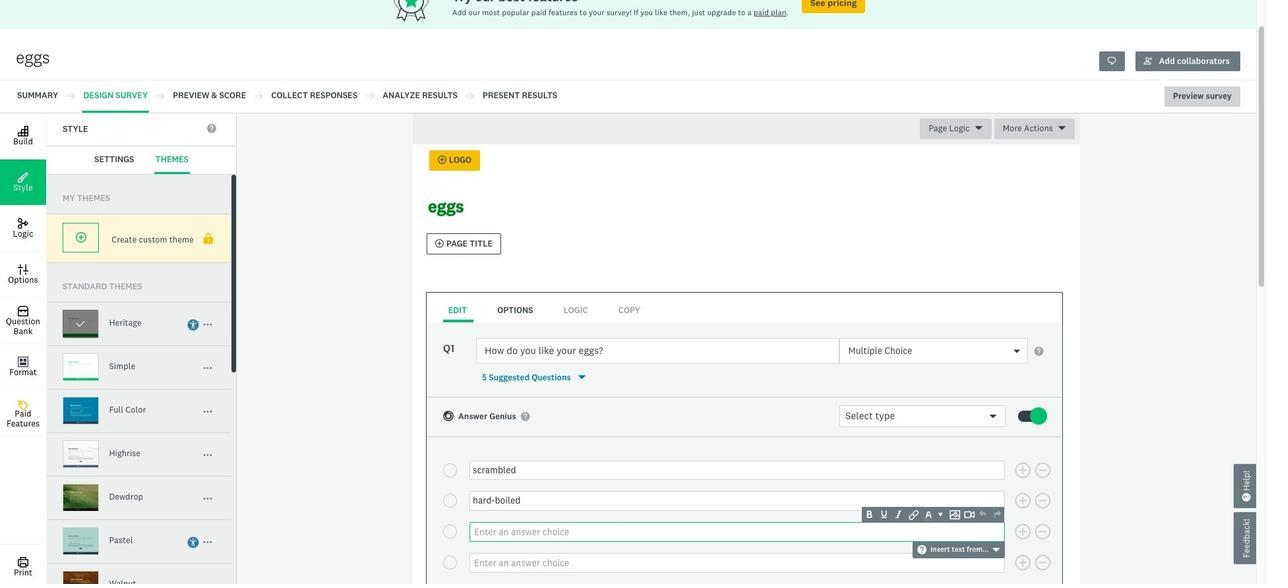 Task type: vqa. For each thing, say whether or not it's contained in the screenshot.
radio
yes



Task type: locate. For each thing, give the bounding box(es) containing it.
None radio
[[443, 464, 457, 477], [443, 525, 457, 539], [443, 464, 457, 477], [443, 525, 457, 539]]

None radio
[[443, 494, 457, 508], [443, 556, 457, 570], [443, 494, 457, 508], [443, 556, 457, 570]]

rewards image
[[391, 0, 452, 24]]



